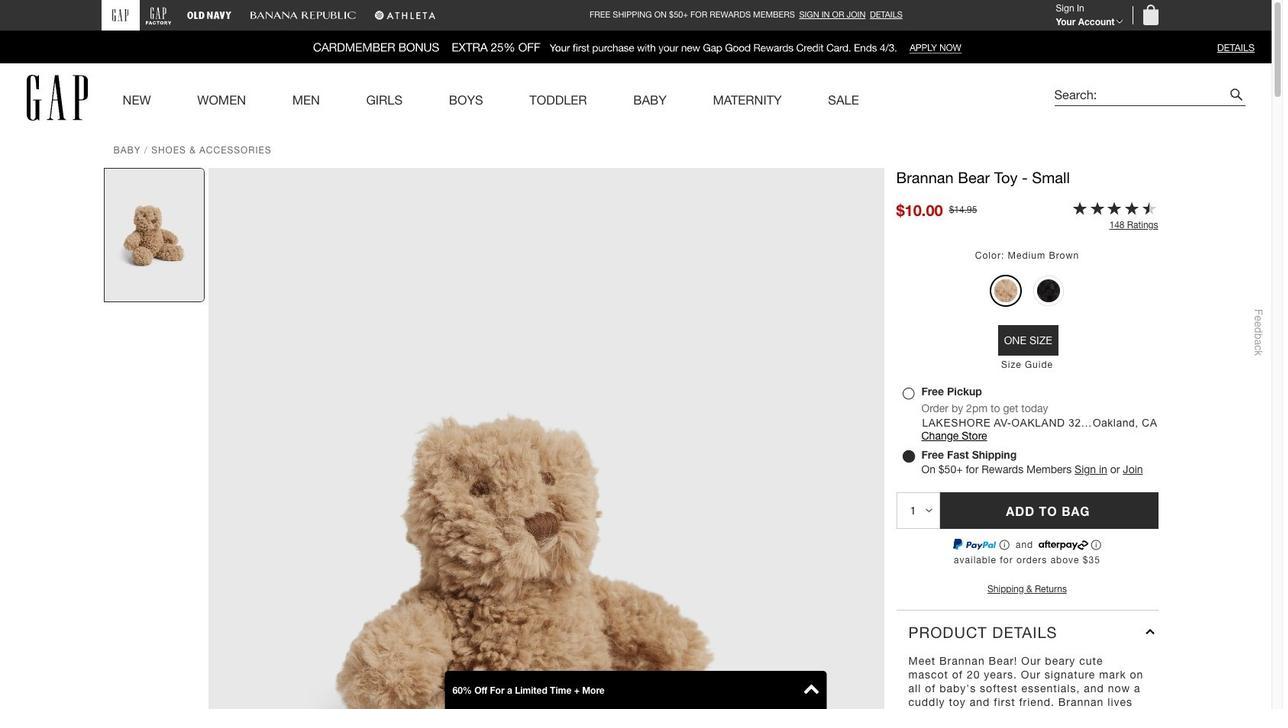 Task type: locate. For each thing, give the bounding box(es) containing it.
group
[[991, 274, 1064, 308]]

option group
[[897, 248, 1159, 321]]

select a fulfillment method. option group
[[897, 385, 1159, 478]]

old navy image
[[187, 6, 231, 24]]

0 horizontal spatial view large product image 1 of 1. brannan bear toy - small image
[[104, 169, 204, 302]]

open my account menu image
[[1116, 19, 1124, 24]]

view large product image 1 of 1. brannan bear toy - small image
[[208, 168, 885, 710], [104, 169, 204, 302]]

None search field
[[1040, 76, 1246, 120]]

gap logo image
[[26, 75, 88, 121]]



Task type: describe. For each thing, give the bounding box(es) containing it.
afterpay learn more image
[[1091, 541, 1103, 551]]

current selected color is medium brown element
[[976, 251, 1008, 261]]

search search field
[[1055, 83, 1226, 106]]

was $14.95 element
[[950, 205, 978, 216]]

cardmemeber bonus extra 25% off your first purchase with your new gap good rewards credit card. ends 4/3. apply now image
[[0, 31, 1272, 64]]

1 horizontal spatial view large product image 1 of 1. brannan bear toy - small image
[[208, 168, 885, 710]]

athleta image
[[374, 6, 436, 24]]

paypal learn more image
[[999, 541, 1011, 551]]

gap factory image
[[146, 6, 172, 25]]

gap image
[[112, 9, 128, 21]]

banana republic image
[[249, 6, 356, 24]]



Task type: vqa. For each thing, say whether or not it's contained in the screenshot.
option group
yes



